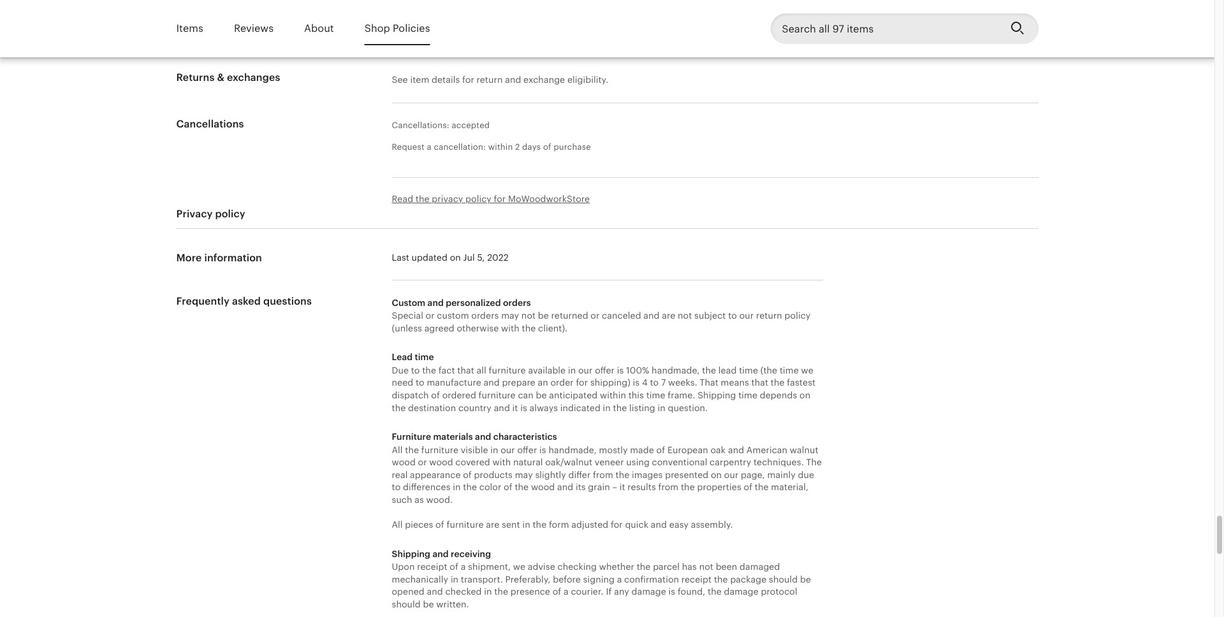 Task type: vqa. For each thing, say whether or not it's contained in the screenshot.
off) in $ 16.36 $ 65.43 (75% off) Sale ends in 7 hours Free shipping
no



Task type: locate. For each thing, give the bounding box(es) containing it.
0 vertical spatial return
[[477, 74, 503, 85]]

privacy
[[176, 208, 213, 220]]

1 all from the top
[[392, 445, 403, 455]]

1 horizontal spatial return
[[756, 311, 782, 321]]

or right returned
[[591, 311, 600, 321]]

be
[[538, 311, 549, 321], [536, 390, 547, 401], [800, 574, 811, 585], [423, 599, 434, 610]]

our up the anticipated
[[578, 365, 593, 376]]

the left client).
[[522, 323, 536, 333]]

shipping inside shipping and receiving upon receipt of a shipment, we advise checking whether the parcel has not been damaged mechanically in transport. preferably, before signing a confirmation receipt the package should be opened and checked in the presence of a courier. if any damage is found, the damage protocol should be written.
[[392, 549, 431, 559]]

1 horizontal spatial should
[[769, 574, 798, 585]]

products
[[474, 470, 513, 480]]

card
[[743, 43, 762, 53]]

is
[[617, 365, 624, 376], [633, 378, 640, 388], [521, 403, 527, 413], [540, 445, 546, 455], [669, 587, 676, 597]]

to inside all the furniture visible in our offer is handmade, mostly made of european oak and american walnut wood or wood covered with natural oak/walnut veneer using conventional carpentry techniques. the real appearance of products may slightly differ from the images presented on our page, mainly due to differences in the color of the wood and its grain – it results from the properties of the material, such as wood.
[[392, 482, 401, 493]]

walnut
[[790, 445, 819, 455]]

0 vertical spatial we
[[801, 365, 814, 376]]

policy
[[466, 194, 492, 204], [215, 208, 245, 220], [785, 311, 811, 321]]

etsy keeps your payment information secure. etsy shops never receive your credit card information.
[[392, 43, 816, 53]]

the right read
[[416, 194, 430, 204]]

we inside lead time due to the fact that all furniture available in our offer is 100% handmade, the lead time (the time we need to manufacture and prepare an order for shipping) is 4 to 7 weeks. that means that the fastest dispatch of ordered furniture can be anticipated within this time frame. shipping time depends on the destination country and it is always indicated in the listing in question.
[[801, 365, 814, 376]]

we up fastest
[[801, 365, 814, 376]]

0 vertical spatial all
[[392, 445, 403, 455]]

furniture up the prepare
[[489, 365, 526, 376]]

information down credits
[[500, 43, 550, 53]]

0 vertical spatial from
[[593, 470, 613, 480]]

lead
[[719, 365, 737, 376]]

1 horizontal spatial are
[[662, 311, 676, 321]]

furniture down the prepare
[[479, 390, 516, 401]]

exchange
[[524, 74, 565, 85]]

found,
[[678, 587, 706, 597]]

0 horizontal spatial your
[[439, 43, 458, 53]]

0 vertical spatial shipping
[[698, 390, 736, 401]]

within
[[488, 142, 513, 152], [600, 390, 626, 401]]

canceled
[[602, 311, 641, 321]]

from
[[593, 470, 613, 480], [659, 482, 679, 493]]

destination
[[408, 403, 456, 413]]

it right –
[[620, 482, 625, 493]]

and
[[495, 21, 511, 31], [505, 74, 521, 85], [428, 298, 444, 308], [644, 311, 660, 321], [484, 378, 500, 388], [494, 403, 510, 413], [475, 432, 491, 442], [728, 445, 744, 455], [557, 482, 573, 493], [651, 520, 667, 530], [433, 549, 449, 559], [427, 587, 443, 597]]

1 vertical spatial are
[[486, 520, 500, 530]]

0 horizontal spatial receipt
[[417, 562, 447, 572]]

1 horizontal spatial your
[[694, 43, 713, 53]]

damaged
[[740, 562, 780, 572]]

the
[[806, 457, 822, 468]]

to inside custom and personalized orders special or custom orders may not be returned or canceled and are not subject to our return policy (unless agreed otherwise with the client).
[[728, 311, 737, 321]]

0 horizontal spatial from
[[593, 470, 613, 480]]

more
[[176, 252, 202, 264]]

0 vertical spatial should
[[769, 574, 798, 585]]

on
[[450, 253, 461, 263], [800, 390, 811, 401], [711, 470, 722, 480]]

weeks.
[[668, 378, 698, 388]]

with up products at the bottom left
[[493, 457, 511, 468]]

return up '(the'
[[756, 311, 782, 321]]

natural
[[513, 457, 543, 468]]

1 vertical spatial it
[[620, 482, 625, 493]]

1 vertical spatial handmade,
[[549, 445, 597, 455]]

0 horizontal spatial within
[[488, 142, 513, 152]]

handmade, up oak/walnut
[[549, 445, 597, 455]]

are left subject
[[662, 311, 676, 321]]

–
[[613, 482, 617, 493]]

1 vertical spatial on
[[800, 390, 811, 401]]

1 vertical spatial may
[[515, 470, 533, 480]]

is inside shipping and receiving upon receipt of a shipment, we advise checking whether the parcel has not been damaged mechanically in transport. preferably, before signing a confirmation receipt the package should be opened and checked in the presence of a courier. if any damage is found, the damage protocol should be written.
[[669, 587, 676, 597]]

anticipated
[[549, 390, 598, 401]]

information right more
[[204, 252, 262, 264]]

the down furniture
[[405, 445, 419, 455]]

handmade, inside lead time due to the fact that all furniture available in our offer is 100% handmade, the lead time (the time we need to manufacture and prepare an order for shipping) is 4 to 7 weeks. that means that the fastest dispatch of ordered furniture can be anticipated within this time frame. shipping time depends on the destination country and it is always indicated in the listing in question.
[[652, 365, 700, 376]]

7
[[661, 378, 666, 388]]

not left subject
[[678, 311, 692, 321]]

of up the destination
[[431, 390, 440, 401]]

0 vertical spatial information
[[500, 43, 550, 53]]

handmade, up weeks.
[[652, 365, 700, 376]]

1 vertical spatial information
[[204, 252, 262, 264]]

handmade,
[[652, 365, 700, 376], [549, 445, 597, 455]]

1 horizontal spatial handmade,
[[652, 365, 700, 376]]

returns
[[176, 71, 215, 83]]

for right details
[[462, 74, 474, 85]]

0 horizontal spatial on
[[450, 253, 461, 263]]

wood
[[392, 457, 416, 468], [429, 457, 453, 468], [531, 482, 555, 493]]

in right visible
[[491, 445, 498, 455]]

question.
[[668, 403, 708, 413]]

should down opened
[[392, 599, 421, 610]]

(unless
[[392, 323, 422, 333]]

1 vertical spatial all
[[392, 520, 403, 530]]

and right country
[[494, 403, 510, 413]]

2 vertical spatial on
[[711, 470, 722, 480]]

differ
[[569, 470, 591, 480]]

receipt
[[417, 562, 447, 572], [682, 574, 712, 585]]

properties
[[697, 482, 742, 493]]

asked
[[232, 295, 261, 307]]

within inside lead time due to the fact that all furniture available in our offer is 100% handmade, the lead time (the time we need to manufacture and prepare an order for shipping) is 4 to 7 weeks. that means that the fastest dispatch of ordered furniture can be anticipated within this time frame. shipping time depends on the destination country and it is always indicated in the listing in question.
[[600, 390, 626, 401]]

0 vertical spatial it
[[512, 403, 518, 413]]

for left mowoodworkstore
[[494, 194, 506, 204]]

of
[[543, 142, 552, 152], [431, 390, 440, 401], [657, 445, 665, 455], [463, 470, 472, 480], [504, 482, 513, 493], [744, 482, 753, 493], [436, 520, 444, 530], [450, 562, 459, 572], [553, 587, 561, 597]]

the up depends
[[771, 378, 785, 388]]

all left pieces at the bottom of page
[[392, 520, 403, 530]]

offer up the natural
[[518, 445, 537, 455]]

return
[[477, 74, 503, 85], [756, 311, 782, 321]]

1 vertical spatial shipping
[[392, 549, 431, 559]]

0 horizontal spatial should
[[392, 599, 421, 610]]

about link
[[304, 14, 334, 43]]

on inside lead time due to the fact that all furniture available in our offer is 100% handmade, the lead time (the time we need to manufacture and prepare an order for shipping) is 4 to 7 weeks. that means that the fastest dispatch of ordered furniture can be anticipated within this time frame. shipping time depends on the destination country and it is always indicated in the listing in question.
[[800, 390, 811, 401]]

not
[[522, 311, 536, 321], [678, 311, 692, 321], [699, 562, 714, 572]]

0 vertical spatial that
[[457, 365, 474, 376]]

etsy left shops
[[586, 43, 604, 53]]

this
[[629, 390, 644, 401]]

be down an at the bottom of the page
[[536, 390, 547, 401]]

1 horizontal spatial on
[[711, 470, 722, 480]]

may right custom
[[501, 311, 519, 321]]

that down '(the'
[[752, 378, 769, 388]]

of right color
[[504, 482, 513, 493]]

custom and personalized orders special or custom orders may not be returned or canceled and are not subject to our return policy (unless agreed otherwise with the client).
[[392, 298, 811, 333]]

oak/walnut
[[546, 457, 593, 468]]

color
[[479, 482, 502, 493]]

0 vertical spatial may
[[501, 311, 519, 321]]

mostly
[[599, 445, 628, 455]]

with
[[501, 323, 520, 333], [493, 457, 511, 468]]

0 vertical spatial policy
[[466, 194, 492, 204]]

our inside lead time due to the fact that all furniture available in our offer is 100% handmade, the lead time (the time we need to manufacture and prepare an order for shipping) is 4 to 7 weeks. that means that the fastest dispatch of ordered furniture can be anticipated within this time frame. shipping time depends on the destination country and it is always indicated in the listing in question.
[[578, 365, 593, 376]]

and up visible
[[475, 432, 491, 442]]

1 horizontal spatial it
[[620, 482, 625, 493]]

not left returned
[[522, 311, 536, 321]]

secure.
[[552, 43, 584, 53]]

furniture
[[392, 432, 431, 442]]

shipping inside lead time due to the fact that all furniture available in our offer is 100% handmade, the lead time (the time we need to manufacture and prepare an order for shipping) is 4 to 7 weeks. that means that the fastest dispatch of ordered furniture can be anticipated within this time frame. shipping time depends on the destination country and it is always indicated in the listing in question.
[[698, 390, 736, 401]]

in down the 'transport.' on the left of page
[[484, 587, 492, 597]]

0 horizontal spatial damage
[[632, 587, 666, 597]]

to down "real"
[[392, 482, 401, 493]]

transport.
[[461, 574, 503, 585]]

time right lead
[[415, 352, 434, 363]]

otherwise
[[457, 323, 499, 333]]

conventional
[[652, 457, 708, 468]]

grain
[[588, 482, 610, 493]]

credit
[[715, 43, 740, 53]]

your down gift
[[439, 43, 458, 53]]

1 horizontal spatial we
[[801, 365, 814, 376]]

read the privacy policy for mowoodworkstore button
[[392, 193, 590, 206]]

our
[[740, 311, 754, 321], [578, 365, 593, 376], [501, 445, 515, 455], [724, 470, 739, 480]]

1 horizontal spatial that
[[752, 378, 769, 388]]

2 horizontal spatial policy
[[785, 311, 811, 321]]

checking
[[558, 562, 597, 572]]

orders right the personalized
[[503, 298, 531, 308]]

furniture down materials
[[421, 445, 459, 455]]

gift
[[449, 21, 465, 31]]

0 vertical spatial with
[[501, 323, 520, 333]]

policy inside custom and personalized orders special or custom orders may not be returned or canceled and are not subject to our return policy (unless agreed otherwise with the client).
[[785, 311, 811, 321]]

1 vertical spatial return
[[756, 311, 782, 321]]

shipping down that
[[698, 390, 736, 401]]

the left listing
[[613, 403, 627, 413]]

0 horizontal spatial offer
[[518, 445, 537, 455]]

is inside all the furniture visible in our offer is handmade, mostly made of european oak and american walnut wood or wood covered with natural oak/walnut veneer using conventional carpentry techniques. the real appearance of products may slightly differ from the images presented on our page, mainly due to differences in the color of the wood and its grain – it results from the properties of the material, such as wood.
[[540, 445, 546, 455]]

1 horizontal spatial damage
[[724, 587, 759, 597]]

0 horizontal spatial orders
[[471, 311, 499, 321]]

0 horizontal spatial that
[[457, 365, 474, 376]]

jul
[[463, 253, 475, 263]]

etsy
[[429, 21, 447, 31], [513, 21, 531, 31], [392, 43, 409, 53], [586, 43, 604, 53]]

of inside lead time due to the fact that all furniture available in our offer is 100% handmade, the lead time (the time we need to manufacture and prepare an order for shipping) is 4 to 7 weeks. that means that the fastest dispatch of ordered furniture can be anticipated within this time frame. shipping time depends on the destination country and it is always indicated in the listing in question.
[[431, 390, 440, 401]]

1 vertical spatial with
[[493, 457, 511, 468]]

personalized
[[446, 298, 501, 308]]

manufacture
[[427, 378, 481, 388]]

0 vertical spatial handmade,
[[652, 365, 700, 376]]

1 vertical spatial orders
[[471, 311, 499, 321]]

of down receiving
[[450, 562, 459, 572]]

1 vertical spatial we
[[513, 562, 526, 572]]

assembly.
[[691, 520, 733, 530]]

offer up "shipping)"
[[595, 365, 615, 376]]

damage
[[632, 587, 666, 597], [724, 587, 759, 597]]

carpentry
[[710, 457, 751, 468]]

1 horizontal spatial receipt
[[682, 574, 712, 585]]

orders up otherwise
[[471, 311, 499, 321]]

to
[[728, 311, 737, 321], [411, 365, 420, 376], [416, 378, 425, 388], [650, 378, 659, 388], [392, 482, 401, 493]]

1 horizontal spatial policy
[[466, 194, 492, 204]]

be up client).
[[538, 311, 549, 321]]

2 horizontal spatial on
[[800, 390, 811, 401]]

request
[[392, 142, 425, 152]]

Search all 97 items text field
[[771, 13, 1000, 44]]

1 vertical spatial within
[[600, 390, 626, 401]]

shop policies link
[[365, 14, 430, 43]]

within down "shipping)"
[[600, 390, 626, 401]]

of down before
[[553, 587, 561, 597]]

of right made
[[657, 445, 665, 455]]

results
[[628, 482, 656, 493]]

are left sent
[[486, 520, 500, 530]]

updated
[[412, 253, 448, 263]]

time
[[415, 352, 434, 363], [739, 365, 758, 376], [780, 365, 799, 376], [646, 390, 666, 401], [739, 390, 758, 401]]

items
[[176, 22, 203, 34]]

a down before
[[564, 587, 569, 597]]

0 horizontal spatial we
[[513, 562, 526, 572]]

are inside custom and personalized orders special or custom orders may not be returned or canceled and are not subject to our return policy (unless agreed otherwise with the client).
[[662, 311, 676, 321]]

1 horizontal spatial within
[[600, 390, 626, 401]]

the inside read the privacy policy for mowoodworkstore button
[[416, 194, 430, 204]]

1 vertical spatial receipt
[[682, 574, 712, 585]]

on up properties
[[711, 470, 722, 480]]

to right due
[[411, 365, 420, 376]]

1 vertical spatial offer
[[518, 445, 537, 455]]

be inside lead time due to the fact that all furniture available in our offer is 100% handmade, the lead time (the time we need to manufacture and prepare an order for shipping) is 4 to 7 weeks. that means that the fastest dispatch of ordered furniture can be anticipated within this time frame. shipping time depends on the destination country and it is always indicated in the listing in question.
[[536, 390, 547, 401]]

1 horizontal spatial offer
[[595, 365, 615, 376]]

from up grain
[[593, 470, 613, 480]]

damage down package
[[724, 587, 759, 597]]

be inside custom and personalized orders special or custom orders may not be returned or canceled and are not subject to our return policy (unless agreed otherwise with the client).
[[538, 311, 549, 321]]

0 vertical spatial are
[[662, 311, 676, 321]]

0 vertical spatial orders
[[503, 298, 531, 308]]

receipt up mechanically
[[417, 562, 447, 572]]

the up –
[[616, 470, 630, 480]]

2 vertical spatial policy
[[785, 311, 811, 321]]

all for all pieces of furniture are sent in the form adjusted for quick and easy assembly.
[[392, 520, 403, 530]]

0 horizontal spatial policy
[[215, 208, 245, 220]]

1 horizontal spatial wood
[[429, 457, 453, 468]]

it down can
[[512, 403, 518, 413]]

appearance
[[410, 470, 461, 480]]

form
[[549, 520, 569, 530]]

1 horizontal spatial from
[[659, 482, 679, 493]]

due
[[392, 365, 409, 376]]

0 horizontal spatial are
[[486, 520, 500, 530]]

0 horizontal spatial it
[[512, 403, 518, 413]]

with inside custom and personalized orders special or custom orders may not be returned or canceled and are not subject to our return policy (unless agreed otherwise with the client).
[[501, 323, 520, 333]]

0 horizontal spatial handmade,
[[549, 445, 597, 455]]

0 horizontal spatial shipping
[[392, 549, 431, 559]]

your left credit
[[694, 43, 713, 53]]

0 vertical spatial within
[[488, 142, 513, 152]]

1 horizontal spatial shipping
[[698, 390, 736, 401]]

&
[[217, 71, 225, 83]]

custom
[[392, 298, 426, 308]]

returned
[[551, 311, 588, 321]]

shipping and receiving upon receipt of a shipment, we advise checking whether the parcel has not been damaged mechanically in transport. preferably, before signing a confirmation receipt the package should be opened and checked in the presence of a courier. if any damage is found, the damage protocol should be written.
[[392, 549, 811, 610]]

all inside all the furniture visible in our offer is handmade, mostly made of european oak and american walnut wood or wood covered with natural oak/walnut veneer using conventional carpentry techniques. the real appearance of products may slightly differ from the images presented on our page, mainly due to differences in the color of the wood and its grain – it results from the properties of the material, such as wood.
[[392, 445, 403, 455]]

should up protocol
[[769, 574, 798, 585]]

the down the 'transport.' on the left of page
[[494, 587, 508, 597]]

in up order
[[568, 365, 576, 376]]

0 horizontal spatial information
[[204, 252, 262, 264]]

or up 'agreed'
[[426, 311, 435, 321]]

is up the natural
[[540, 445, 546, 455]]

and left receiving
[[433, 549, 449, 559]]

to right subject
[[728, 311, 737, 321]]

indicated
[[560, 403, 601, 413]]

to up dispatch
[[416, 378, 425, 388]]

all
[[392, 445, 403, 455], [392, 520, 403, 530]]

0 vertical spatial on
[[450, 253, 461, 263]]

wood up appearance
[[429, 457, 453, 468]]

the down presented
[[681, 482, 695, 493]]

0 vertical spatial offer
[[595, 365, 615, 376]]

2 horizontal spatial not
[[699, 562, 714, 572]]

may down the natural
[[515, 470, 533, 480]]

2 all from the top
[[392, 520, 403, 530]]

our down characteristics
[[501, 445, 515, 455]]

with right otherwise
[[501, 323, 520, 333]]

1 your from the left
[[439, 43, 458, 53]]

more information
[[176, 252, 262, 264]]

our inside custom and personalized orders special or custom orders may not be returned or canceled and are not subject to our return policy (unless agreed otherwise with the client).
[[740, 311, 754, 321]]

in right sent
[[523, 520, 530, 530]]

wood down the slightly
[[531, 482, 555, 493]]



Task type: describe. For each thing, give the bounding box(es) containing it.
be down opened
[[423, 599, 434, 610]]

pieces
[[405, 520, 433, 530]]

see
[[392, 74, 408, 85]]

0 horizontal spatial wood
[[392, 457, 416, 468]]

shop
[[365, 22, 390, 34]]

its
[[576, 482, 586, 493]]

is down can
[[521, 403, 527, 413]]

mowoodworkstore
[[508, 194, 590, 204]]

such
[[392, 495, 412, 505]]

the left fact
[[422, 365, 436, 376]]

etsy down the shop policies
[[392, 43, 409, 53]]

may inside custom and personalized orders special or custom orders may not be returned or canceled and are not subject to our return policy (unless agreed otherwise with the client).
[[501, 311, 519, 321]]

on inside all the furniture visible in our offer is handmade, mostly made of european oak and american walnut wood or wood covered with natural oak/walnut veneer using conventional carpentry techniques. the real appearance of products may slightly differ from the images presented on our page, mainly due to differences in the color of the wood and its grain – it results from the properties of the material, such as wood.
[[711, 470, 722, 480]]

time up means
[[739, 365, 758, 376]]

cancellations: accepted
[[392, 120, 490, 130]]

receive
[[660, 43, 691, 53]]

oak
[[711, 445, 726, 455]]

presented
[[665, 470, 709, 480]]

1 horizontal spatial information
[[500, 43, 550, 53]]

policy inside read the privacy policy for mowoodworkstore button
[[466, 194, 492, 204]]

signing
[[583, 574, 615, 585]]

is up "shipping)"
[[617, 365, 624, 376]]

the down dispatch
[[392, 403, 406, 413]]

handmade, inside all the furniture visible in our offer is handmade, mostly made of european oak and american walnut wood or wood covered with natural oak/walnut veneer using conventional carpentry techniques. the real appearance of products may slightly differ from the images presented on our page, mainly due to differences in the color of the wood and its grain – it results from the properties of the material, such as wood.
[[549, 445, 597, 455]]

sent
[[502, 520, 520, 530]]

of right days
[[543, 142, 552, 152]]

furniture up receiving
[[447, 520, 484, 530]]

european
[[668, 445, 708, 455]]

need
[[392, 378, 413, 388]]

5,
[[477, 253, 485, 263]]

0 horizontal spatial not
[[522, 311, 536, 321]]

1 damage from the left
[[632, 587, 666, 597]]

accepts
[[392, 21, 427, 31]]

last updated on jul 5, 2022
[[392, 253, 509, 263]]

before
[[553, 574, 581, 585]]

of down page,
[[744, 482, 753, 493]]

prepare
[[502, 378, 536, 388]]

the up that
[[702, 365, 716, 376]]

not inside shipping and receiving upon receipt of a shipment, we advise checking whether the parcel has not been damaged mechanically in transport. preferably, before signing a confirmation receipt the package should be opened and checked in the presence of a courier. if any damage is found, the damage protocol should be written.
[[699, 562, 714, 572]]

for inside button
[[494, 194, 506, 204]]

adjusted
[[572, 520, 609, 530]]

accepted
[[452, 120, 490, 130]]

our down carpentry
[[724, 470, 739, 480]]

furniture inside all the furniture visible in our offer is handmade, mostly made of european oak and american walnut wood or wood covered with natural oak/walnut veneer using conventional carpentry techniques. the real appearance of products may slightly differ from the images presented on our page, mainly due to differences in the color of the wood and its grain – it results from the properties of the material, such as wood.
[[421, 445, 459, 455]]

be right package
[[800, 574, 811, 585]]

using
[[626, 457, 650, 468]]

material,
[[771, 482, 809, 493]]

the left color
[[463, 482, 477, 493]]

payment
[[461, 43, 498, 53]]

offer inside all the furniture visible in our offer is handmade, mostly made of european oak and american walnut wood or wood covered with natural oak/walnut veneer using conventional carpentry techniques. the real appearance of products may slightly differ from the images presented on our page, mainly due to differences in the color of the wood and its grain – it results from the properties of the material, such as wood.
[[518, 445, 537, 455]]

parcel
[[653, 562, 680, 572]]

is left 4
[[633, 378, 640, 388]]

shops
[[606, 43, 631, 53]]

the up confirmation
[[637, 562, 651, 572]]

accepts etsy gift cards and etsy credits
[[392, 21, 564, 31]]

about
[[304, 22, 334, 34]]

materials
[[433, 432, 473, 442]]

questions
[[263, 295, 312, 307]]

for left 'quick'
[[611, 520, 623, 530]]

custom
[[437, 311, 469, 321]]

2 horizontal spatial wood
[[531, 482, 555, 493]]

a up the any
[[617, 574, 622, 585]]

we inside shipping and receiving upon receipt of a shipment, we advise checking whether the parcel has not been damaged mechanically in transport. preferably, before signing a confirmation receipt the package should be opened and checked in the presence of a courier. if any damage is found, the damage protocol should be written.
[[513, 562, 526, 572]]

privacy policy
[[176, 208, 245, 220]]

and up custom
[[428, 298, 444, 308]]

the right "found," on the right bottom of the page
[[708, 587, 722, 597]]

keeps
[[412, 43, 437, 53]]

whether
[[599, 562, 635, 572]]

the left form
[[533, 520, 547, 530]]

in down appearance
[[453, 482, 461, 493]]

the down the natural
[[515, 482, 529, 493]]

differences
[[403, 482, 451, 493]]

may inside all the furniture visible in our offer is handmade, mostly made of european oak and american walnut wood or wood covered with natural oak/walnut veneer using conventional carpentry techniques. the real appearance of products may slightly differ from the images presented on our page, mainly due to differences in the color of the wood and its grain – it results from the properties of the material, such as wood.
[[515, 470, 533, 480]]

2022
[[487, 253, 509, 263]]

advise
[[528, 562, 555, 572]]

cancellations:
[[392, 120, 450, 130]]

all for all the furniture visible in our offer is handmade, mostly made of european oak and american walnut wood or wood covered with natural oak/walnut veneer using conventional carpentry techniques. the real appearance of products may slightly differ from the images presented on our page, mainly due to differences in the color of the wood and its grain – it results from the properties of the material, such as wood.
[[392, 445, 403, 455]]

1 vertical spatial should
[[392, 599, 421, 610]]

ordered
[[442, 390, 476, 401]]

in up checked
[[451, 574, 459, 585]]

policies
[[393, 22, 430, 34]]

offer inside lead time due to the fact that all furniture available in our offer is 100% handmade, the lead time (the time we need to manufacture and prepare an order for shipping) is 4 to 7 weeks. that means that the fastest dispatch of ordered furniture can be anticipated within this time frame. shipping time depends on the destination country and it is always indicated in the listing in question.
[[595, 365, 615, 376]]

always
[[530, 403, 558, 413]]

in down "shipping)"
[[603, 403, 611, 413]]

opened
[[392, 587, 425, 597]]

it inside lead time due to the fact that all furniture available in our offer is 100% handmade, the lead time (the time we need to manufacture and prepare an order for shipping) is 4 to 7 weeks. that means that the fastest dispatch of ordered furniture can be anticipated within this time frame. shipping time depends on the destination country and it is always indicated in the listing in question.
[[512, 403, 518, 413]]

items link
[[176, 14, 203, 43]]

characteristics
[[493, 432, 557, 442]]

time up fastest
[[780, 365, 799, 376]]

it inside all the furniture visible in our offer is handmade, mostly made of european oak and american walnut wood or wood covered with natural oak/walnut veneer using conventional carpentry techniques. the real appearance of products may slightly differ from the images presented on our page, mainly due to differences in the color of the wood and its grain – it results from the properties of the material, such as wood.
[[620, 482, 625, 493]]

all pieces of furniture are sent in the form adjusted for quick and easy assembly.
[[392, 520, 733, 530]]

cancellations
[[176, 118, 244, 130]]

the down page,
[[755, 482, 769, 493]]

1 horizontal spatial not
[[678, 311, 692, 321]]

time down 7
[[646, 390, 666, 401]]

written.
[[436, 599, 469, 610]]

for inside lead time due to the fact that all furniture available in our offer is 100% handmade, the lead time (the time we need to manufacture and prepare an order for shipping) is 4 to 7 weeks. that means that the fastest dispatch of ordered furniture can be anticipated within this time frame. shipping time depends on the destination country and it is always indicated in the listing in question.
[[576, 378, 588, 388]]

in right listing
[[658, 403, 666, 413]]

1 horizontal spatial orders
[[503, 298, 531, 308]]

return inside custom and personalized orders special or custom orders may not be returned or canceled and are not subject to our return policy (unless agreed otherwise with the client).
[[756, 311, 782, 321]]

has
[[682, 562, 697, 572]]

0 vertical spatial receipt
[[417, 562, 447, 572]]

slightly
[[535, 470, 566, 480]]

american
[[747, 445, 788, 455]]

a right request
[[427, 142, 432, 152]]

of down "covered"
[[463, 470, 472, 480]]

shipment,
[[468, 562, 511, 572]]

cancellation:
[[434, 142, 486, 152]]

page,
[[741, 470, 765, 480]]

all the furniture visible in our offer is handmade, mostly made of european oak and american walnut wood or wood covered with natural oak/walnut veneer using conventional carpentry techniques. the real appearance of products may slightly differ from the images presented on our page, mainly due to differences in the color of the wood and its grain – it results from the properties of the material, such as wood.
[[392, 445, 822, 505]]

country
[[459, 403, 492, 413]]

preferably,
[[505, 574, 551, 585]]

1 vertical spatial policy
[[215, 208, 245, 220]]

and right cards
[[495, 21, 511, 31]]

and left exchange
[[505, 74, 521, 85]]

veneer
[[595, 457, 624, 468]]

and up carpentry
[[728, 445, 744, 455]]

0 horizontal spatial return
[[477, 74, 503, 85]]

courier.
[[571, 587, 604, 597]]

eligibility.
[[568, 74, 609, 85]]

fact
[[439, 365, 455, 376]]

available
[[528, 365, 566, 376]]

1 vertical spatial that
[[752, 378, 769, 388]]

with inside all the furniture visible in our offer is handmade, mostly made of european oak and american walnut wood or wood covered with natural oak/walnut veneer using conventional carpentry techniques. the real appearance of products may slightly differ from the images presented on our page, mainly due to differences in the color of the wood and its grain – it results from the properties of the material, such as wood.
[[493, 457, 511, 468]]

or inside all the furniture visible in our offer is handmade, mostly made of european oak and american walnut wood or wood covered with natural oak/walnut veneer using conventional carpentry techniques. the real appearance of products may slightly differ from the images presented on our page, mainly due to differences in the color of the wood and its grain – it results from the properties of the material, such as wood.
[[418, 457, 427, 468]]

upon
[[392, 562, 415, 572]]

100%
[[626, 365, 650, 376]]

and right the 'canceled'
[[644, 311, 660, 321]]

1 vertical spatial from
[[659, 482, 679, 493]]

wood.
[[426, 495, 453, 505]]

exchanges
[[227, 71, 280, 83]]

privacy
[[432, 194, 463, 204]]

and left its
[[557, 482, 573, 493]]

of right pieces at the bottom of page
[[436, 520, 444, 530]]

time down means
[[739, 390, 758, 401]]

an
[[538, 378, 548, 388]]

special
[[392, 311, 423, 321]]

checked
[[445, 587, 482, 597]]

read the privacy policy for mowoodworkstore
[[392, 194, 590, 204]]

shipping)
[[591, 378, 631, 388]]

and down mechanically
[[427, 587, 443, 597]]

etsy left credits
[[513, 21, 531, 31]]

a down receiving
[[461, 562, 466, 572]]

the inside custom and personalized orders special or custom orders may not be returned or canceled and are not subject to our return policy (unless agreed otherwise with the client).
[[522, 323, 536, 333]]

2 your from the left
[[694, 43, 713, 53]]

to left 7
[[650, 378, 659, 388]]

and left 'easy'
[[651, 520, 667, 530]]

the down the been
[[714, 574, 728, 585]]

etsy left gift
[[429, 21, 447, 31]]

2 damage from the left
[[724, 587, 759, 597]]

last
[[392, 253, 409, 263]]

and down the all
[[484, 378, 500, 388]]

mechanically
[[392, 574, 448, 585]]

information.
[[764, 43, 816, 53]]

package
[[731, 574, 767, 585]]

details
[[432, 74, 460, 85]]

real
[[392, 470, 408, 480]]



